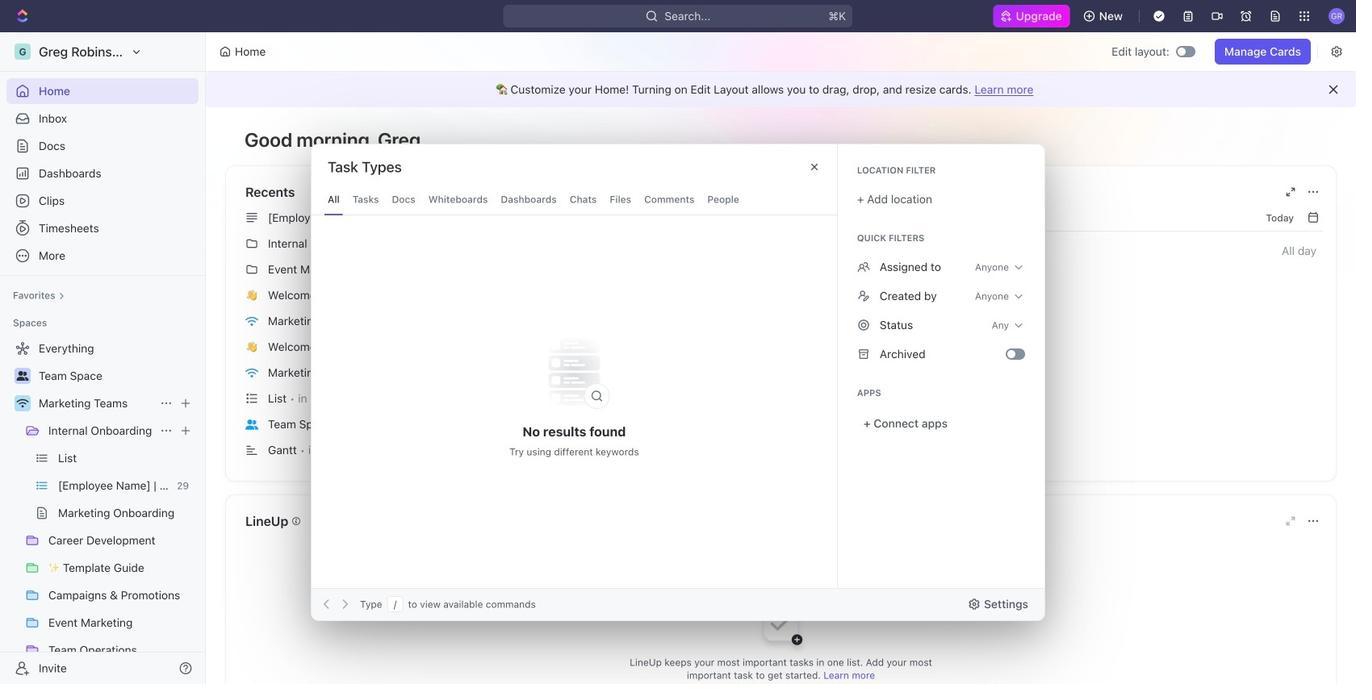 Task type: vqa. For each thing, say whether or not it's contained in the screenshot.
"Spaces"
no



Task type: locate. For each thing, give the bounding box(es) containing it.
0 vertical spatial qdq9q image
[[857, 290, 870, 303]]

2 vertical spatial wifi image
[[17, 399, 29, 409]]

tree
[[6, 336, 199, 685]]

qdq9q image
[[857, 290, 870, 303], [857, 319, 870, 332]]

1 vertical spatial qdq9q image
[[857, 319, 870, 332]]

tree inside sidebar navigation
[[6, 336, 199, 685]]

1 vertical spatial wifi image
[[245, 368, 258, 378]]

1 qdq9q image from the top
[[857, 290, 870, 303]]

alert
[[206, 72, 1357, 107]]

qdq9q image down qdq9q image
[[857, 290, 870, 303]]

e83zz image
[[857, 348, 870, 361]]

qdq9q image up "e83zz" icon
[[857, 319, 870, 332]]

2 qdq9q image from the top
[[857, 319, 870, 332]]

wifi image
[[245, 316, 258, 327], [245, 368, 258, 378], [17, 399, 29, 409]]



Task type: describe. For each thing, give the bounding box(es) containing it.
sidebar navigation
[[0, 32, 206, 685]]

wifi image inside sidebar navigation
[[17, 399, 29, 409]]

Search or run a command… text field
[[328, 157, 449, 177]]

0 vertical spatial wifi image
[[245, 316, 258, 327]]

qdq9q image
[[857, 261, 870, 274]]

user group image
[[245, 420, 258, 430]]



